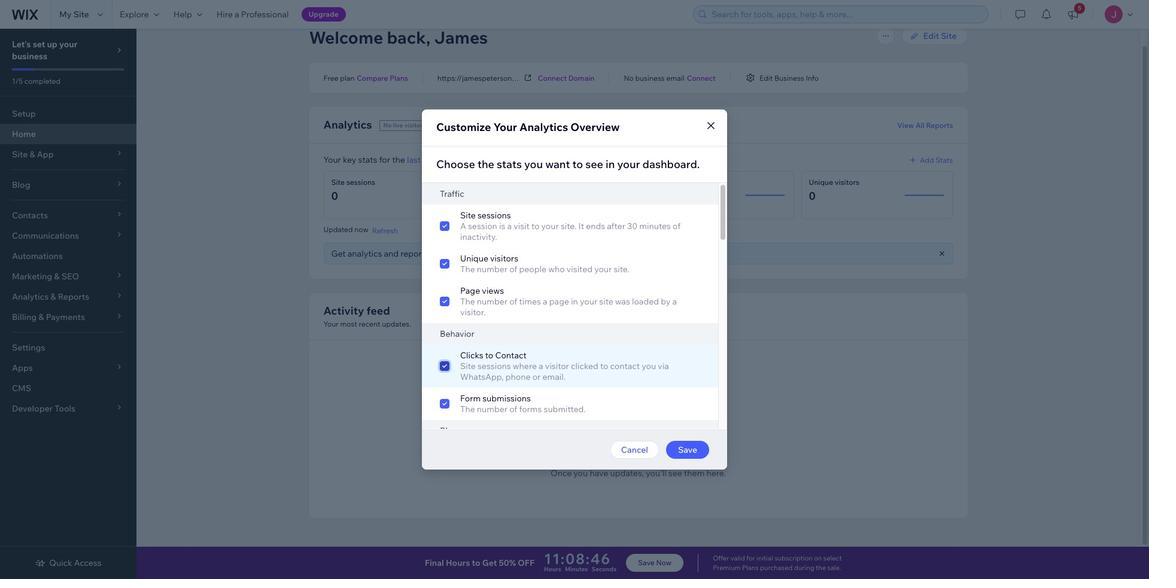 Task type: locate. For each thing, give the bounding box(es) containing it.
0 up session
[[490, 189, 497, 203]]

of down the wix at the left top of page
[[509, 264, 517, 275]]

0 vertical spatial on
[[431, 248, 441, 259]]

2 0 from the left
[[490, 189, 497, 203]]

for right valid
[[747, 554, 755, 563]]

2 vertical spatial sessions
[[478, 361, 511, 372]]

session
[[468, 221, 497, 232]]

1 vertical spatial recent
[[613, 451, 642, 463]]

add stats
[[920, 155, 953, 164]]

edit site link
[[902, 27, 968, 45]]

whatsapp,
[[460, 372, 504, 382]]

plans
[[390, 73, 408, 82], [742, 564, 759, 572]]

purchased
[[760, 564, 793, 572]]

1 horizontal spatial you
[[574, 468, 588, 479]]

0 horizontal spatial see
[[585, 157, 603, 171]]

recent down "feed"
[[359, 320, 380, 329]]

submissions for 0
[[510, 178, 552, 187]]

1 horizontal spatial analytics
[[520, 120, 568, 134]]

upgrade
[[309, 10, 339, 19]]

to left 50%
[[472, 558, 480, 569]]

2 vertical spatial no
[[597, 451, 611, 463]]

1 horizontal spatial connect
[[687, 73, 716, 82]]

my site
[[59, 9, 89, 20]]

number left times
[[477, 296, 508, 307]]

stats right the key
[[358, 154, 377, 165]]

get left 50%
[[482, 558, 497, 569]]

to right want
[[572, 157, 583, 171]]

get analytics and reports on the go with the wix owner app.
[[331, 248, 565, 259]]

reports
[[401, 248, 429, 259]]

site inside page views the number of times a page in your site was loaded by a visitor.
[[599, 296, 613, 307]]

views for page
[[482, 285, 504, 296]]

0 vertical spatial visitors
[[404, 121, 426, 129]]

visitor.
[[460, 307, 486, 318]]

0 down post
[[650, 189, 657, 203]]

form inside form submissions the number of forms submitted.
[[460, 393, 481, 404]]

of inside page views the number of times a page in your site was loaded by a visitor.
[[509, 296, 517, 307]]

3 number from the top
[[477, 404, 508, 415]]

0 vertical spatial recent
[[359, 320, 380, 329]]

stats
[[358, 154, 377, 165], [497, 157, 522, 171]]

form up is
[[490, 178, 508, 187]]

views inside page views the number of times a page in your site was loaded by a visitor.
[[482, 285, 504, 296]]

professional
[[241, 9, 289, 20]]

0 down unique visitors
[[809, 189, 816, 203]]

1 vertical spatial views
[[482, 285, 504, 296]]

edit inside edit site link
[[923, 31, 939, 41]]

in right page
[[571, 296, 578, 307]]

sessions down your key stats for the
[[346, 178, 375, 187]]

your right visited
[[594, 264, 612, 275]]

save
[[678, 445, 697, 455], [638, 558, 655, 567]]

for inside offer valid for initial subscription on select premium plans purchased during the sale.
[[747, 554, 755, 563]]

1 horizontal spatial stats
[[497, 157, 522, 171]]

who
[[548, 264, 565, 275]]

of inside site sessions a session is a visit to your site. it ends after 30 minutes of inactivity.
[[673, 221, 681, 232]]

the for page views
[[460, 296, 475, 307]]

views
[[666, 178, 686, 187], [482, 285, 504, 296]]

sessions inside site sessions a session is a visit to your site. it ends after 30 minutes of inactivity.
[[478, 210, 511, 221]]

form submissions the number of forms submitted.
[[460, 393, 586, 415]]

1 horizontal spatial get
[[482, 558, 497, 569]]

2 horizontal spatial visitors
[[835, 178, 860, 187]]

hours left minutes
[[544, 566, 561, 573]]

views right the page
[[482, 285, 504, 296]]

unique
[[809, 178, 833, 187], [460, 253, 488, 264]]

sessions for site sessions a session is a visit to your site. it ends after 30 minutes of inactivity.
[[478, 210, 511, 221]]

0 horizontal spatial in
[[571, 296, 578, 307]]

your up the app.
[[541, 221, 559, 232]]

select
[[823, 554, 842, 563]]

1 vertical spatial site.
[[614, 264, 630, 275]]

let's
[[12, 39, 31, 50]]

1 vertical spatial visitors
[[835, 178, 860, 187]]

visitors for unique visitors the number of people who visited your site.
[[490, 253, 518, 264]]

plans inside offer valid for initial subscription on select premium plans purchased during the sale.
[[742, 564, 759, 572]]

your left most
[[324, 320, 339, 329]]

0 for site
[[331, 189, 338, 203]]

visitors for unique visitors
[[835, 178, 860, 187]]

2 number from the top
[[477, 296, 508, 307]]

0 vertical spatial get
[[331, 248, 346, 259]]

connect
[[538, 73, 567, 82], [687, 73, 716, 82]]

no for live
[[383, 121, 392, 129]]

in
[[606, 157, 615, 171], [571, 296, 578, 307]]

number inside unique visitors the number of people who visited your site.
[[477, 264, 508, 275]]

of for page views the number of times a page in your site was loaded by a visitor.
[[509, 296, 517, 307]]

1 vertical spatial save
[[638, 558, 655, 567]]

valid
[[731, 554, 745, 563]]

the up behavior
[[460, 296, 475, 307]]

0 vertical spatial for
[[379, 154, 390, 165]]

unique inside unique visitors the number of people who visited your site.
[[460, 253, 488, 264]]

for right the key
[[379, 154, 390, 165]]

the left sale.
[[816, 564, 826, 572]]

your right customize
[[494, 120, 517, 134]]

your inside site sessions a session is a visit to your site. it ends after 30 minutes of inactivity.
[[541, 221, 559, 232]]

you left the have
[[574, 468, 588, 479]]

sessions left where in the left of the page
[[478, 361, 511, 372]]

of right minutes
[[673, 221, 681, 232]]

back,
[[387, 27, 431, 48]]

2 vertical spatial number
[[477, 404, 508, 415]]

a right is
[[507, 221, 512, 232]]

0 horizontal spatial no
[[383, 121, 392, 129]]

site inside edit site link
[[941, 31, 957, 41]]

2 vertical spatial you
[[574, 468, 588, 479]]

0 horizontal spatial form
[[460, 393, 481, 404]]

plans down valid
[[742, 564, 759, 572]]

1 horizontal spatial views
[[666, 178, 686, 187]]

business inside let's set up your business
[[12, 51, 47, 62]]

save button
[[666, 441, 709, 459]]

1 horizontal spatial see
[[668, 468, 682, 479]]

your right the up
[[59, 39, 77, 50]]

plans right "compare"
[[390, 73, 408, 82]]

1 vertical spatial number
[[477, 296, 508, 307]]

on left the select
[[814, 554, 822, 563]]

hours right final
[[446, 558, 470, 569]]

your inside let's set up your business
[[59, 39, 77, 50]]

refresh button
[[372, 225, 398, 236]]

sidebar element
[[0, 29, 136, 579]]

a left "visitor" on the left bottom of page
[[539, 361, 543, 372]]

1 horizontal spatial no
[[597, 451, 611, 463]]

0 vertical spatial form
[[490, 178, 508, 187]]

save left now on the bottom of the page
[[638, 558, 655, 567]]

sessions inside clicks to contact site sessions where a visitor clicked to contact you via whatsapp, phone or email.
[[478, 361, 511, 372]]

visitor
[[545, 361, 569, 372]]

1 vertical spatial plans
[[742, 564, 759, 572]]

my
[[59, 9, 72, 20]]

your inside unique visitors the number of people who visited your site.
[[594, 264, 612, 275]]

off
[[518, 558, 534, 569]]

site. inside unique visitors the number of people who visited your site.
[[614, 264, 630, 275]]

the for unique visitors
[[460, 264, 475, 275]]

0 horizontal spatial edit
[[759, 73, 773, 82]]

add stats button
[[908, 154, 953, 165]]

2 vertical spatial your
[[324, 320, 339, 329]]

recent up updates,
[[613, 451, 642, 463]]

the inside page views the number of times a page in your site was loaded by a visitor.
[[460, 296, 475, 307]]

site. inside site sessions a session is a visit to your site. it ends after 30 minutes of inactivity.
[[561, 221, 577, 232]]

submissions for the
[[483, 393, 531, 404]]

number inside page views the number of times a page in your site was loaded by a visitor.
[[477, 296, 508, 307]]

welcome back, james
[[309, 27, 488, 48]]

1 vertical spatial in
[[571, 296, 578, 307]]

submissions inside form submissions the number of forms submitted.
[[483, 393, 531, 404]]

0 horizontal spatial business
[[12, 51, 47, 62]]

0 vertical spatial the
[[460, 264, 475, 275]]

0 vertical spatial number
[[477, 264, 508, 275]]

a left page
[[543, 296, 547, 307]]

app.
[[548, 248, 565, 259]]

0 vertical spatial submissions
[[510, 178, 552, 187]]

on right reports
[[431, 248, 441, 259]]

2 horizontal spatial no
[[624, 73, 634, 82]]

0 vertical spatial save
[[678, 445, 697, 455]]

automations
[[12, 251, 63, 262]]

business
[[12, 51, 47, 62], [635, 73, 665, 82]]

sessions up inactivity.
[[478, 210, 511, 221]]

email
[[666, 73, 684, 82]]

of left times
[[509, 296, 517, 307]]

0 horizontal spatial hours
[[446, 558, 470, 569]]

your left the key
[[324, 154, 341, 165]]

in inside page views the number of times a page in your site was loaded by a visitor.
[[571, 296, 578, 307]]

1 vertical spatial submissions
[[483, 393, 531, 404]]

of inside form submissions the number of forms submitted.
[[509, 404, 517, 415]]

0 for unique
[[809, 189, 816, 203]]

2 horizontal spatial you
[[642, 361, 656, 372]]

via
[[658, 361, 669, 372]]

offer valid for initial subscription on select premium plans purchased during the sale.
[[713, 554, 842, 572]]

submissions down phone
[[483, 393, 531, 404]]

no for business
[[624, 73, 634, 82]]

the down go
[[460, 264, 475, 275]]

your
[[59, 39, 77, 50], [617, 157, 640, 171], [541, 221, 559, 232], [594, 264, 612, 275], [580, 296, 597, 307]]

now
[[354, 225, 369, 234]]

0 horizontal spatial views
[[482, 285, 504, 296]]

0 vertical spatial sessions
[[346, 178, 375, 187]]

your left dashboard.
[[617, 157, 640, 171]]

connect right email
[[687, 73, 716, 82]]

minutes
[[639, 221, 671, 232]]

0 horizontal spatial visitors
[[404, 121, 426, 129]]

or
[[532, 372, 541, 382]]

here.
[[707, 468, 726, 479]]

site left was
[[599, 296, 613, 307]]

info
[[806, 73, 819, 82]]

refresh
[[372, 226, 398, 235]]

1 number from the top
[[477, 264, 508, 275]]

0 vertical spatial views
[[666, 178, 686, 187]]

the down whatsapp,
[[460, 404, 475, 415]]

0 vertical spatial business
[[12, 51, 47, 62]]

0 horizontal spatial site
[[584, 73, 596, 82]]

analytics
[[324, 118, 372, 132], [520, 120, 568, 134]]

in down overview
[[606, 157, 615, 171]]

no for recent
[[597, 451, 611, 463]]

analytics up want
[[520, 120, 568, 134]]

recent inside the no recent activity once you have updates, you'll see them here.
[[613, 451, 642, 463]]

no left live at left top
[[383, 121, 392, 129]]

0 vertical spatial site.
[[561, 221, 577, 232]]

1 horizontal spatial save
[[678, 445, 697, 455]]

the
[[392, 154, 405, 165], [478, 157, 494, 171], [443, 248, 456, 259], [488, 248, 501, 259], [816, 564, 826, 572]]

to inside site sessions a session is a visit to your site. it ends after 30 minutes of inactivity.
[[531, 221, 540, 232]]

0 horizontal spatial stats
[[358, 154, 377, 165]]

0 horizontal spatial recent
[[359, 320, 380, 329]]

1 the from the top
[[460, 264, 475, 275]]

1 horizontal spatial visitors
[[490, 253, 518, 264]]

edit
[[923, 31, 939, 41], [759, 73, 773, 82]]

welcome
[[309, 27, 383, 48]]

1 0 from the left
[[331, 189, 338, 203]]

1 horizontal spatial on
[[814, 554, 822, 563]]

them
[[684, 468, 705, 479]]

1 vertical spatial form
[[460, 393, 481, 404]]

form submissions 0
[[490, 178, 552, 203]]

0 down site sessions at the top
[[331, 189, 338, 203]]

to right clicks
[[485, 350, 493, 361]]

number inside form submissions the number of forms submitted.
[[477, 404, 508, 415]]

views down dashboard.
[[666, 178, 686, 187]]

None checkbox
[[422, 205, 718, 248], [422, 280, 718, 323], [422, 345, 718, 388], [422, 205, 718, 248], [422, 280, 718, 323], [422, 345, 718, 388]]

1 vertical spatial on
[[814, 554, 822, 563]]

save up them
[[678, 445, 697, 455]]

hours for final
[[446, 558, 470, 569]]

4 0 from the left
[[809, 189, 816, 203]]

1 horizontal spatial edit
[[923, 31, 939, 41]]

of left forms
[[509, 404, 517, 415]]

stats up form submissions 0
[[497, 157, 522, 171]]

activity
[[324, 304, 364, 318]]

0 vertical spatial site
[[584, 73, 596, 82]]

subscription
[[775, 554, 813, 563]]

no business email connect
[[624, 73, 716, 82]]

business
[[774, 73, 804, 82]]

get
[[331, 248, 346, 259], [482, 558, 497, 569]]

edit inside edit business info button
[[759, 73, 773, 82]]

connect left domain on the top of page
[[538, 73, 567, 82]]

get down 'updated'
[[331, 248, 346, 259]]

see inside the no recent activity once you have updates, you'll see them here.
[[668, 468, 682, 479]]

3 0 from the left
[[650, 189, 657, 203]]

0 horizontal spatial get
[[331, 248, 346, 259]]

people
[[519, 264, 546, 275]]

hours inside 11:08:46 hours minutes seconds
[[544, 566, 561, 573]]

to right visit
[[531, 221, 540, 232]]

your for site sessions a session is a visit to your site. it ends after 30 minutes of inactivity.
[[541, 221, 559, 232]]

0 horizontal spatial connect
[[538, 73, 567, 82]]

0 vertical spatial you
[[524, 157, 543, 171]]

the right choose
[[478, 157, 494, 171]]

the inside unique visitors the number of people who visited your site.
[[460, 264, 475, 275]]

the
[[460, 264, 475, 275], [460, 296, 475, 307], [460, 404, 475, 415]]

no up the have
[[597, 451, 611, 463]]

1 vertical spatial unique
[[460, 253, 488, 264]]

see left them
[[668, 468, 682, 479]]

post
[[650, 178, 665, 187]]

customize
[[436, 120, 491, 134]]

1 horizontal spatial for
[[747, 554, 755, 563]]

home
[[12, 129, 36, 139]]

2 the from the top
[[460, 296, 475, 307]]

a inside site sessions a session is a visit to your site. it ends after 30 minutes of inactivity.
[[507, 221, 512, 232]]

contact
[[610, 361, 640, 372]]

no inside the no recent activity once you have updates, you'll see them here.
[[597, 451, 611, 463]]

1 vertical spatial for
[[747, 554, 755, 563]]

help
[[173, 9, 192, 20]]

analytics up the key
[[324, 118, 372, 132]]

cms
[[12, 383, 31, 394]]

1 horizontal spatial hours
[[544, 566, 561, 573]]

number down whatsapp,
[[477, 404, 508, 415]]

site. up was
[[614, 264, 630, 275]]

1 horizontal spatial site.
[[614, 264, 630, 275]]

final hours to get 50% off
[[425, 558, 534, 569]]

3 the from the top
[[460, 404, 475, 415]]

edit business info button
[[745, 72, 819, 83]]

None checkbox
[[422, 248, 718, 280], [422, 388, 718, 420], [422, 248, 718, 280], [422, 388, 718, 420]]

0 horizontal spatial plans
[[390, 73, 408, 82]]

1 horizontal spatial form
[[490, 178, 508, 187]]

of for unique visitors the number of people who visited your site.
[[509, 264, 517, 275]]

2 vertical spatial visitors
[[490, 253, 518, 264]]

1 horizontal spatial plans
[[742, 564, 759, 572]]

visitors inside unique visitors the number of people who visited your site.
[[490, 253, 518, 264]]

1 vertical spatial no
[[383, 121, 392, 129]]

your right page
[[580, 296, 597, 307]]

you inside clicks to contact site sessions where a visitor clicked to contact you via whatsapp, phone or email.
[[642, 361, 656, 372]]

0 vertical spatial edit
[[923, 31, 939, 41]]

your for unique visitors the number of people who visited your site.
[[594, 264, 612, 275]]

phone
[[506, 372, 531, 382]]

unique for unique visitors the number of people who visited your site.
[[460, 253, 488, 264]]

1 vertical spatial site
[[599, 296, 613, 307]]

1 horizontal spatial in
[[606, 157, 615, 171]]

business left email
[[635, 73, 665, 82]]

analytics
[[348, 248, 382, 259]]

the for form submissions
[[460, 404, 475, 415]]

form inside form submissions 0
[[490, 178, 508, 187]]

0 horizontal spatial site.
[[561, 221, 577, 232]]

see right want
[[585, 157, 603, 171]]

save for save now
[[638, 558, 655, 567]]

submissions
[[510, 178, 552, 187], [483, 393, 531, 404]]

visitors
[[404, 121, 426, 129], [835, 178, 860, 187], [490, 253, 518, 264]]

choose the stats you want to see in your dashboard.
[[436, 157, 700, 171]]

1 horizontal spatial business
[[635, 73, 665, 82]]

1 vertical spatial you
[[642, 361, 656, 372]]

site. left it
[[561, 221, 577, 232]]

0 vertical spatial no
[[624, 73, 634, 82]]

1 horizontal spatial recent
[[613, 451, 642, 463]]

0 horizontal spatial unique
[[460, 253, 488, 264]]

0 vertical spatial unique
[[809, 178, 833, 187]]

1 horizontal spatial unique
[[809, 178, 833, 187]]

2 vertical spatial the
[[460, 404, 475, 415]]

view all reports button
[[897, 120, 953, 130]]

form down whatsapp,
[[460, 393, 481, 404]]

the inside form submissions the number of forms submitted.
[[460, 404, 475, 415]]

1 vertical spatial sessions
[[478, 210, 511, 221]]

your
[[494, 120, 517, 134], [324, 154, 341, 165], [324, 320, 339, 329]]

business down let's
[[12, 51, 47, 62]]

1 vertical spatial edit
[[759, 73, 773, 82]]

1 vertical spatial the
[[460, 296, 475, 307]]

1 vertical spatial business
[[635, 73, 665, 82]]

number
[[477, 264, 508, 275], [477, 296, 508, 307], [477, 404, 508, 415]]

of inside unique visitors the number of people who visited your site.
[[509, 264, 517, 275]]

1 horizontal spatial site
[[599, 296, 613, 307]]

unique for unique visitors
[[809, 178, 833, 187]]

you left want
[[524, 157, 543, 171]]

number down the with
[[477, 264, 508, 275]]

1 vertical spatial see
[[668, 468, 682, 479]]

no left email
[[624, 73, 634, 82]]

0 horizontal spatial save
[[638, 558, 655, 567]]

site up overview
[[584, 73, 596, 82]]

number for views
[[477, 296, 508, 307]]

sessions for site sessions
[[346, 178, 375, 187]]

you left via
[[642, 361, 656, 372]]

submissions inside form submissions 0
[[510, 178, 552, 187]]

submissions down want
[[510, 178, 552, 187]]



Task type: describe. For each thing, give the bounding box(es) containing it.
edit for edit business info
[[759, 73, 773, 82]]

your key stats for the
[[324, 154, 407, 165]]

access
[[74, 558, 102, 569]]

james
[[434, 27, 488, 48]]

stats
[[936, 155, 953, 164]]

email.
[[543, 372, 566, 382]]

https://jamespeterson1902.wixsite.com/my-
[[437, 73, 584, 82]]

explore
[[120, 9, 149, 20]]

stats for you
[[497, 157, 522, 171]]

a inside clicks to contact site sessions where a visitor clicked to contact you via whatsapp, phone or email.
[[539, 361, 543, 372]]

site. for visited
[[614, 264, 630, 275]]

have
[[590, 468, 608, 479]]

seconds
[[592, 566, 617, 573]]

updates.
[[382, 320, 411, 329]]

form for 0
[[490, 178, 508, 187]]

save for save
[[678, 445, 697, 455]]

edit for edit site
[[923, 31, 939, 41]]

your inside activity feed your most recent updates.
[[324, 320, 339, 329]]

connect domain
[[538, 73, 595, 82]]

reports
[[926, 121, 953, 130]]

automations link
[[0, 246, 136, 266]]

0 horizontal spatial on
[[431, 248, 441, 259]]

1/5
[[12, 77, 23, 86]]

hire a professional
[[217, 9, 289, 20]]

no recent activity once you have updates, you'll see them here.
[[551, 451, 726, 479]]

compare
[[357, 73, 388, 82]]

sale.
[[827, 564, 841, 572]]

activity
[[644, 451, 679, 463]]

views for post
[[666, 178, 686, 187]]

times
[[519, 296, 541, 307]]

domain
[[568, 73, 595, 82]]

is
[[499, 221, 505, 232]]

submitted.
[[544, 404, 586, 415]]

set
[[33, 39, 45, 50]]

page views the number of times a page in your site was loaded by a visitor.
[[460, 285, 677, 318]]

up
[[47, 39, 57, 50]]

premium
[[713, 564, 741, 572]]

2 connect from the left
[[687, 73, 716, 82]]

view all reports
[[897, 121, 953, 130]]

updated
[[324, 225, 353, 234]]

https://jamespeterson1902.wixsite.com/my-site
[[437, 73, 596, 82]]

final
[[425, 558, 444, 569]]

on inside offer valid for initial subscription on select premium plans purchased during the sale.
[[814, 554, 822, 563]]

page
[[460, 285, 480, 296]]

quick access
[[49, 558, 102, 569]]

behavior
[[440, 329, 474, 339]]

0 vertical spatial your
[[494, 120, 517, 134]]

free
[[324, 73, 338, 82]]

the left the wix at the left top of page
[[488, 248, 501, 259]]

clicks to contact site sessions where a visitor clicked to contact you via whatsapp, phone or email.
[[460, 350, 669, 382]]

0 inside form submissions 0
[[490, 189, 497, 203]]

feed
[[367, 304, 390, 318]]

connect domain link
[[538, 72, 595, 83]]

updated now refresh
[[324, 225, 398, 235]]

once
[[551, 468, 572, 479]]

with
[[470, 248, 487, 259]]

30
[[627, 221, 638, 232]]

you inside the no recent activity once you have updates, you'll see them here.
[[574, 468, 588, 479]]

home link
[[0, 124, 136, 144]]

quick
[[49, 558, 72, 569]]

traffic
[[440, 189, 464, 199]]

recent inside activity feed your most recent updates.
[[359, 320, 380, 329]]

by
[[661, 296, 671, 307]]

settings
[[12, 342, 45, 353]]

site sessions
[[331, 178, 375, 187]]

site inside clicks to contact site sessions where a visitor clicked to contact you via whatsapp, phone or email.
[[460, 361, 476, 372]]

go
[[458, 248, 468, 259]]

0 horizontal spatial for
[[379, 154, 390, 165]]

0 vertical spatial in
[[606, 157, 615, 171]]

11:08:46 hours minutes seconds
[[544, 550, 617, 573]]

edit site
[[923, 31, 957, 41]]

0 vertical spatial see
[[585, 157, 603, 171]]

save now button
[[626, 554, 684, 572]]

inactivity.
[[460, 232, 497, 242]]

hours for 11:08:46
[[544, 566, 561, 573]]

1 vertical spatial get
[[482, 558, 497, 569]]

activity feed your most recent updates.
[[324, 304, 411, 329]]

number for visitors
[[477, 264, 508, 275]]

0 for post
[[650, 189, 657, 203]]

visited
[[567, 264, 593, 275]]

was
[[615, 296, 630, 307]]

choose
[[436, 157, 475, 171]]

you'll
[[646, 468, 667, 479]]

now
[[656, 558, 672, 567]]

post views
[[650, 178, 686, 187]]

setup link
[[0, 104, 136, 124]]

the down live at left top
[[392, 154, 405, 165]]

visit
[[514, 221, 530, 232]]

customize your analytics overview
[[436, 120, 620, 134]]

your inside page views the number of times a page in your site was loaded by a visitor.
[[580, 296, 597, 307]]

stats for for
[[358, 154, 377, 165]]

the inside offer valid for initial subscription on select premium plans purchased during the sale.
[[816, 564, 826, 572]]

site inside site sessions a session is a visit to your site. it ends after 30 minutes of inactivity.
[[460, 210, 476, 221]]

upgrade button
[[301, 7, 346, 22]]

a right by
[[672, 296, 677, 307]]

your for choose the stats you want to see in your dashboard.
[[617, 157, 640, 171]]

1 connect from the left
[[538, 73, 567, 82]]

loaded
[[632, 296, 659, 307]]

hire
[[217, 9, 233, 20]]

1 vertical spatial your
[[324, 154, 341, 165]]

0 vertical spatial plans
[[390, 73, 408, 82]]

plan
[[340, 73, 354, 82]]

cancel button
[[610, 441, 659, 459]]

a right hire
[[235, 9, 239, 20]]

no live visitors
[[383, 121, 426, 129]]

key
[[343, 154, 356, 165]]

to right clicked
[[600, 361, 608, 372]]

of for form submissions the number of forms submitted.
[[509, 404, 517, 415]]

after
[[607, 221, 625, 232]]

the left go
[[443, 248, 456, 259]]

number for submissions
[[477, 404, 508, 415]]

form for the
[[460, 393, 481, 404]]

0 horizontal spatial analytics
[[324, 118, 372, 132]]

cancel
[[621, 445, 648, 455]]

most
[[340, 320, 357, 329]]

where
[[513, 361, 537, 372]]

50%
[[499, 558, 516, 569]]

site. for to
[[561, 221, 577, 232]]

free plan compare plans
[[324, 73, 408, 82]]

Search for tools, apps, help & more... field
[[708, 6, 985, 23]]

quick access button
[[35, 558, 102, 569]]

compare plans link
[[357, 72, 408, 83]]

0 horizontal spatial you
[[524, 157, 543, 171]]



Task type: vqa. For each thing, say whether or not it's contained in the screenshot.
Add
yes



